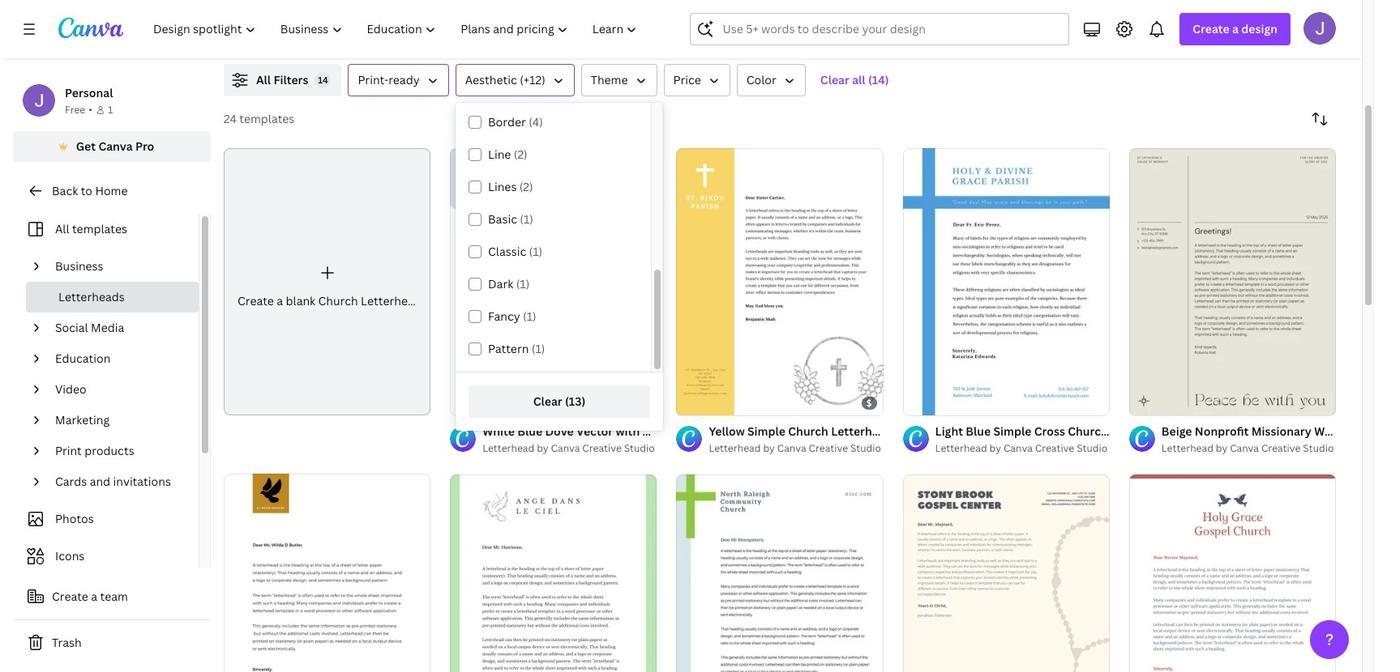 Task type: describe. For each thing, give the bounding box(es) containing it.
all templates
[[55, 221, 127, 237]]

light blue simple cross church letterhead image
[[903, 148, 1110, 416]]

social media link
[[49, 313, 189, 344]]

dove
[[545, 424, 574, 440]]

white blue dove vector with blue dots church letterhead (us) link
[[483, 424, 829, 441]]

church letterhead templates image
[[990, 0, 1336, 45]]

by inside light blue simple cross church letterhead letterhead by canva creative studio
[[990, 442, 1001, 456]]

white blue dove vector with blue dots church letterhead (us) image
[[450, 148, 657, 416]]

to
[[81, 183, 92, 199]]

letterhead by canva creative studio link for simple
[[935, 441, 1110, 458]]

classic
[[488, 244, 526, 259]]

blue for white
[[517, 424, 542, 440]]

creative inside letterhead by canva creative studio link
[[1262, 442, 1301, 456]]

white
[[483, 424, 515, 440]]

team
[[100, 589, 128, 605]]

a for design
[[1232, 21, 1239, 36]]

color
[[747, 72, 777, 88]]

beige nonprofit missionary work classy minimalist charity letterhead image
[[1129, 148, 1336, 416]]

and
[[90, 474, 110, 490]]

by inside "white blue dove vector with blue dots church letterhead (us) letterhead by canva creative studio"
[[537, 442, 549, 456]]

creative inside light blue simple cross church letterhead letterhead by canva creative studio
[[1035, 442, 1074, 456]]

aesthetic
[[465, 72, 517, 88]]

clear for clear (13)
[[533, 394, 562, 409]]

canva inside light blue simple cross church letterhead letterhead by canva creative studio
[[1004, 442, 1033, 456]]

creative inside "white blue dove vector with blue dots church letterhead (us) letterhead by canva creative studio"
[[582, 442, 622, 456]]

back
[[52, 183, 78, 199]]

print-
[[358, 72, 389, 88]]

aesthetic (+12) button
[[455, 64, 575, 96]]

14
[[318, 74, 328, 86]]

lines (2)
[[488, 179, 533, 195]]

letterhead by canva creative studio link for dove
[[483, 441, 657, 458]]

marketing
[[55, 413, 110, 428]]

24
[[224, 111, 237, 126]]

basic (1)
[[488, 212, 533, 227]]

(1) for fancy (1)
[[523, 309, 536, 324]]

price button
[[664, 64, 730, 96]]

pro
[[135, 139, 154, 154]]

by inside yellow simple church letterhead letterhead by canva creative studio
[[763, 442, 775, 456]]

pattern
[[488, 341, 529, 357]]

personal
[[65, 85, 113, 101]]

clear all (14) button
[[812, 64, 897, 96]]

get canva pro button
[[13, 131, 211, 162]]

(14)
[[868, 72, 889, 88]]

simple inside light blue simple cross church letterhead letterhead by canva creative studio
[[994, 424, 1032, 440]]

create a design button
[[1180, 13, 1291, 45]]

create a blank church letterhead
[[238, 294, 421, 309]]

a for blank
[[277, 294, 283, 309]]

pale navy blue rosary beads church letterhead image
[[903, 475, 1110, 673]]

social media
[[55, 320, 124, 336]]

yellow simple church letterhead link
[[709, 424, 893, 441]]

studio inside light blue simple cross church letterhead letterhead by canva creative studio
[[1077, 442, 1108, 456]]

light
[[935, 424, 963, 440]]

products
[[85, 443, 134, 459]]

$
[[867, 398, 872, 410]]

canva inside button
[[98, 139, 133, 154]]

light blue simple cross church letterhead letterhead by canva creative studio
[[935, 424, 1172, 456]]

media
[[91, 320, 124, 336]]

Search search field
[[723, 14, 1059, 45]]

light blue simple cross church letterhead link
[[935, 424, 1172, 441]]

education link
[[49, 344, 189, 375]]

creative inside yellow simple church letterhead letterhead by canva creative studio
[[809, 442, 848, 456]]

get
[[76, 139, 96, 154]]

letterhead by canva creative studio
[[1162, 442, 1334, 456]]

back to home link
[[13, 175, 211, 208]]

(us)
[[806, 424, 829, 440]]

invitations
[[113, 474, 171, 490]]

with
[[616, 424, 640, 440]]

top level navigation element
[[143, 13, 651, 45]]

yellow simple church letterhead image
[[676, 148, 883, 416]]

all for all filters
[[256, 72, 271, 88]]

white blue dove vector with blue dots church letterhead (us) letterhead by canva creative studio
[[483, 424, 829, 456]]

trash
[[52, 636, 82, 651]]

blank
[[286, 294, 316, 309]]

church inside light blue simple cross church letterhead letterhead by canva creative studio
[[1068, 424, 1108, 440]]

cards and invitations
[[55, 474, 171, 490]]

print products link
[[49, 436, 189, 467]]

all filters
[[256, 72, 308, 88]]

(2) for line (2)
[[514, 147, 528, 162]]

dark
[[488, 276, 513, 292]]

pattern (1)
[[488, 341, 545, 357]]

•
[[89, 103, 92, 117]]

filters
[[274, 72, 308, 88]]

dark (1)
[[488, 276, 530, 292]]

1
[[108, 103, 113, 117]]

get canva pro
[[76, 139, 154, 154]]

print-ready
[[358, 72, 420, 88]]



Task type: locate. For each thing, give the bounding box(es) containing it.
create inside create a design dropdown button
[[1193, 21, 1230, 36]]

blue right with
[[643, 424, 668, 440]]

color button
[[737, 64, 806, 96]]

lines
[[488, 179, 517, 195]]

create down icons
[[52, 589, 88, 605]]

blue for light
[[966, 424, 991, 440]]

fancy
[[488, 309, 520, 324]]

blue cross church minimal letterhead image
[[676, 475, 883, 673]]

blue right light
[[966, 424, 991, 440]]

vector
[[577, 424, 613, 440]]

canva inside "white blue dove vector with blue dots church letterhead (us) letterhead by canva creative studio"
[[551, 442, 580, 456]]

(1) right basic
[[520, 212, 533, 227]]

all for all templates
[[55, 221, 69, 237]]

3 letterhead by canva creative studio link from the left
[[935, 441, 1110, 458]]

photos link
[[23, 504, 189, 535]]

clear
[[820, 72, 850, 88], [533, 394, 562, 409]]

church inside yellow simple church letterhead letterhead by canva creative studio
[[788, 424, 828, 440]]

2 vertical spatial a
[[91, 589, 97, 605]]

dots
[[670, 424, 696, 440]]

border (4)
[[488, 114, 543, 130]]

letterhead by canva creative studio link for church
[[709, 441, 883, 458]]

create for create a blank church letterhead
[[238, 294, 274, 309]]

free •
[[65, 103, 92, 117]]

0 vertical spatial a
[[1232, 21, 1239, 36]]

yellow
[[709, 424, 745, 440]]

(1) right dark
[[516, 276, 530, 292]]

1 horizontal spatial clear
[[820, 72, 850, 88]]

trash link
[[13, 628, 211, 660]]

price
[[673, 72, 701, 88]]

basic
[[488, 212, 517, 227]]

clear all (14)
[[820, 72, 889, 88]]

1 simple from the left
[[748, 424, 786, 440]]

free
[[65, 103, 85, 117]]

studio inside yellow simple church letterhead letterhead by canva creative studio
[[850, 442, 881, 456]]

create for create a team
[[52, 589, 88, 605]]

studio inside "white blue dove vector with blue dots church letterhead (us) letterhead by canva creative studio"
[[624, 442, 655, 456]]

0 horizontal spatial templates
[[72, 221, 127, 237]]

4 by from the left
[[1216, 442, 1228, 456]]

1 vertical spatial a
[[277, 294, 283, 309]]

1 by from the left
[[537, 442, 549, 456]]

blue
[[517, 424, 542, 440], [643, 424, 668, 440], [966, 424, 991, 440]]

icons
[[55, 549, 85, 564]]

simple inside yellow simple church letterhead letterhead by canva creative studio
[[748, 424, 786, 440]]

24 templates
[[224, 111, 295, 126]]

a inside button
[[91, 589, 97, 605]]

(1)
[[520, 212, 533, 227], [529, 244, 543, 259], [516, 276, 530, 292], [523, 309, 536, 324], [532, 341, 545, 357]]

create for create a design
[[1193, 21, 1230, 36]]

3 blue from the left
[[966, 424, 991, 440]]

create inside create a blank church letterhead element
[[238, 294, 274, 309]]

2 horizontal spatial blue
[[966, 424, 991, 440]]

letterheads
[[58, 289, 125, 305]]

templates down back to home on the left top
[[72, 221, 127, 237]]

templates right '24'
[[239, 111, 295, 126]]

None search field
[[690, 13, 1070, 45]]

(2) right the lines
[[520, 179, 533, 195]]

2 studio from the left
[[850, 442, 881, 456]]

a left team
[[91, 589, 97, 605]]

line
[[488, 147, 511, 162]]

clear (13)
[[533, 394, 586, 409]]

(1) for classic (1)
[[529, 244, 543, 259]]

2 blue from the left
[[643, 424, 668, 440]]

studio
[[624, 442, 655, 456], [850, 442, 881, 456], [1077, 442, 1108, 456], [1303, 442, 1334, 456]]

all
[[256, 72, 271, 88], [55, 221, 69, 237]]

a left design
[[1232, 21, 1239, 36]]

all left filters
[[256, 72, 271, 88]]

all templates link
[[23, 214, 189, 245]]

design
[[1242, 21, 1278, 36]]

(2) for lines (2)
[[520, 179, 533, 195]]

2 letterhead by canva creative studio link from the left
[[709, 441, 883, 458]]

border
[[488, 114, 526, 130]]

templates for 24 templates
[[239, 111, 295, 126]]

green simple illustrated dove church letterhead image
[[450, 475, 657, 673]]

0 vertical spatial create
[[1193, 21, 1230, 36]]

business
[[55, 259, 103, 274]]

home
[[95, 183, 128, 199]]

theme button
[[581, 64, 657, 96]]

by
[[537, 442, 549, 456], [763, 442, 775, 456], [990, 442, 1001, 456], [1216, 442, 1228, 456]]

photos
[[55, 512, 94, 527]]

all
[[852, 72, 866, 88]]

simple left cross
[[994, 424, 1032, 440]]

creative
[[582, 442, 622, 456], [809, 442, 848, 456], [1035, 442, 1074, 456], [1262, 442, 1301, 456]]

a
[[1232, 21, 1239, 36], [277, 294, 283, 309], [91, 589, 97, 605]]

letterhead
[[361, 294, 421, 309], [742, 424, 803, 440], [831, 424, 893, 440], [1111, 424, 1172, 440], [483, 442, 535, 456], [709, 442, 761, 456], [935, 442, 987, 456], [1162, 442, 1214, 456]]

(2) right line
[[514, 147, 528, 162]]

indian red church letterhead image
[[1129, 475, 1336, 673]]

church inside "white blue dove vector with blue dots church letterhead (us) letterhead by canva creative studio"
[[699, 424, 739, 440]]

fancy (1)
[[488, 309, 536, 324]]

0 horizontal spatial simple
[[748, 424, 786, 440]]

3 by from the left
[[990, 442, 1001, 456]]

a inside dropdown button
[[1232, 21, 1239, 36]]

4 letterhead by canva creative studio link from the left
[[1162, 441, 1336, 458]]

1 horizontal spatial a
[[277, 294, 283, 309]]

2 simple from the left
[[994, 424, 1032, 440]]

a for team
[[91, 589, 97, 605]]

(2)
[[514, 147, 528, 162], [520, 179, 533, 195]]

0 horizontal spatial blue
[[517, 424, 542, 440]]

line (2)
[[488, 147, 528, 162]]

ready
[[389, 72, 420, 88]]

0 horizontal spatial create
[[52, 589, 88, 605]]

(1) for basic (1)
[[520, 212, 533, 227]]

create left blank at the top of page
[[238, 294, 274, 309]]

jacob simon image
[[1304, 12, 1336, 45]]

classic (1)
[[488, 244, 543, 259]]

1 letterhead by canva creative studio link from the left
[[483, 441, 657, 458]]

marketing link
[[49, 405, 189, 436]]

1 studio from the left
[[624, 442, 655, 456]]

blue left dove
[[517, 424, 542, 440]]

0 horizontal spatial clear
[[533, 394, 562, 409]]

2 horizontal spatial create
[[1193, 21, 1230, 36]]

0 vertical spatial (2)
[[514, 147, 528, 162]]

1 horizontal spatial templates
[[239, 111, 295, 126]]

create a blank church letterhead element
[[224, 148, 431, 416]]

aesthetic (+12)
[[465, 72, 545, 88]]

0 vertical spatial templates
[[239, 111, 295, 126]]

blue inside light blue simple cross church letterhead letterhead by canva creative studio
[[966, 424, 991, 440]]

video link
[[49, 375, 189, 405]]

back to home
[[52, 183, 128, 199]]

1 blue from the left
[[517, 424, 542, 440]]

clear for clear all (14)
[[820, 72, 850, 88]]

cards and invitations link
[[49, 467, 189, 498]]

video
[[55, 382, 86, 397]]

(1) right pattern
[[532, 341, 545, 357]]

cards
[[55, 474, 87, 490]]

a left blank at the top of page
[[277, 294, 283, 309]]

print
[[55, 443, 82, 459]]

(1) right fancy
[[523, 309, 536, 324]]

simple right yellow
[[748, 424, 786, 440]]

templates
[[239, 111, 295, 126], [72, 221, 127, 237]]

(+12)
[[520, 72, 545, 88]]

create a team button
[[13, 581, 211, 614]]

2 horizontal spatial a
[[1232, 21, 1239, 36]]

Sort by button
[[1304, 103, 1336, 135]]

canva inside yellow simple church letterhead letterhead by canva creative studio
[[777, 442, 806, 456]]

print products
[[55, 443, 134, 459]]

0 vertical spatial clear
[[820, 72, 850, 88]]

templates for all templates
[[72, 221, 127, 237]]

1 vertical spatial clear
[[533, 394, 562, 409]]

icons link
[[23, 542, 189, 572]]

education
[[55, 351, 111, 366]]

dark golden rod dove church letterhead image
[[224, 474, 431, 673]]

1 vertical spatial (2)
[[520, 179, 533, 195]]

clear (13) button
[[469, 386, 650, 418]]

1 vertical spatial all
[[55, 221, 69, 237]]

(1) for dark (1)
[[516, 276, 530, 292]]

14 filter options selected element
[[315, 72, 331, 88]]

1 vertical spatial templates
[[72, 221, 127, 237]]

0 horizontal spatial a
[[91, 589, 97, 605]]

1 horizontal spatial blue
[[643, 424, 668, 440]]

cross
[[1034, 424, 1065, 440]]

all down back
[[55, 221, 69, 237]]

(1) for pattern (1)
[[532, 341, 545, 357]]

clear left the (13)
[[533, 394, 562, 409]]

2 vertical spatial create
[[52, 589, 88, 605]]

create a blank church letterhead link
[[224, 148, 431, 416]]

(4)
[[529, 114, 543, 130]]

2 by from the left
[[763, 442, 775, 456]]

1 creative from the left
[[582, 442, 622, 456]]

business link
[[49, 251, 189, 282]]

3 studio from the left
[[1077, 442, 1108, 456]]

2 creative from the left
[[809, 442, 848, 456]]

church
[[318, 294, 358, 309], [699, 424, 739, 440], [788, 424, 828, 440], [1068, 424, 1108, 440]]

1 vertical spatial create
[[238, 294, 274, 309]]

create
[[1193, 21, 1230, 36], [238, 294, 274, 309], [52, 589, 88, 605]]

4 studio from the left
[[1303, 442, 1334, 456]]

1 horizontal spatial create
[[238, 294, 274, 309]]

0 horizontal spatial all
[[55, 221, 69, 237]]

1 horizontal spatial all
[[256, 72, 271, 88]]

clear left all
[[820, 72, 850, 88]]

3 creative from the left
[[1035, 442, 1074, 456]]

1 horizontal spatial simple
[[994, 424, 1032, 440]]

create left design
[[1193, 21, 1230, 36]]

4 creative from the left
[[1262, 442, 1301, 456]]

canva
[[98, 139, 133, 154], [551, 442, 580, 456], [777, 442, 806, 456], [1004, 442, 1033, 456], [1230, 442, 1259, 456]]

(1) right classic
[[529, 244, 543, 259]]

create inside create a team button
[[52, 589, 88, 605]]

0 vertical spatial all
[[256, 72, 271, 88]]

yellow simple church letterhead letterhead by canva creative studio
[[709, 424, 893, 456]]



Task type: vqa. For each thing, say whether or not it's contained in the screenshot.
first Letterhead by Canva Creative Studio link
yes



